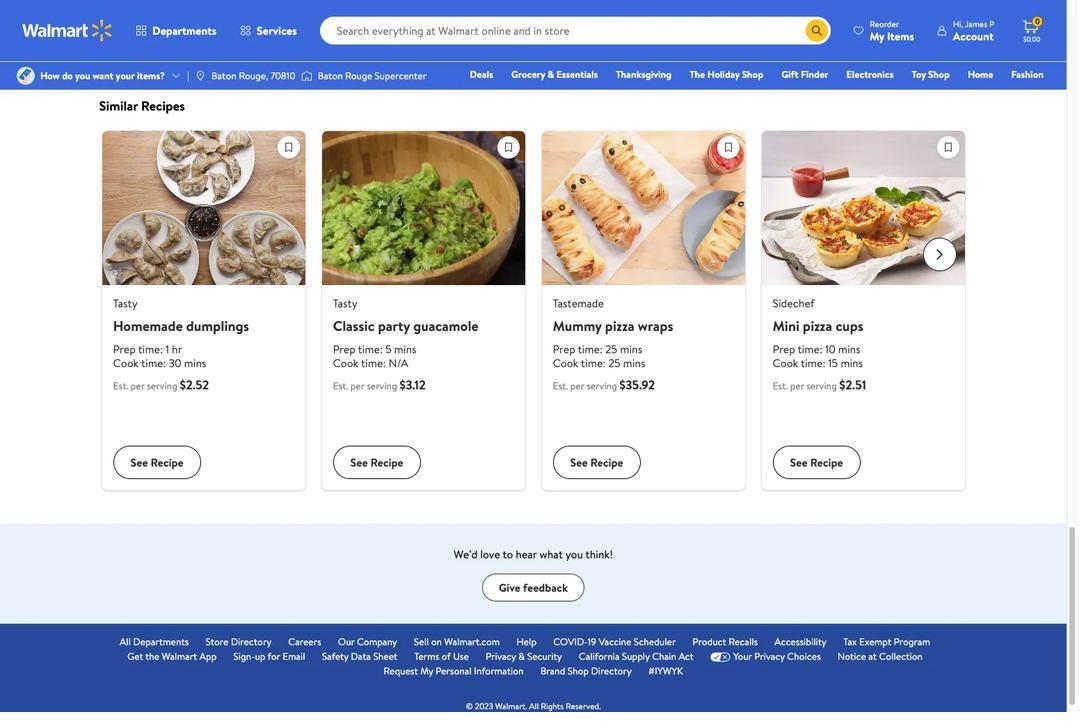 Task type: vqa. For each thing, say whether or not it's contained in the screenshot.


Task type: locate. For each thing, give the bounding box(es) containing it.
deals link
[[464, 67, 500, 82]]

serving inside est. per serving $35.92
[[587, 380, 617, 393]]

0 horizontal spatial saved image
[[278, 137, 299, 158]]

1 baton from the left
[[212, 69, 237, 83]]

mins inside prep time: 5 mins cook time: n/a
[[394, 342, 417, 357]]

&
[[548, 68, 554, 81], [519, 650, 525, 664]]

per
[[131, 380, 145, 393], [351, 380, 365, 393], [571, 380, 585, 393], [791, 380, 805, 393]]

similar
[[99, 97, 138, 115]]

1 pizza from the left
[[605, 317, 635, 336]]

& right grocery
[[548, 68, 554, 81]]

store
[[206, 636, 229, 650]]

pizza left wraps
[[605, 317, 635, 336]]

Search search field
[[320, 17, 831, 45]]

per down prep time: 1 hr cook time: 30 mins
[[131, 380, 145, 393]]

3 saved image from the left
[[938, 137, 959, 158]]

3 prep from the left
[[553, 342, 576, 357]]

per down prep time: 25 mins cook time: 25 mins
[[571, 380, 585, 393]]

25 down "mummy pizza wraps" at the right
[[606, 342, 618, 357]]

0 vertical spatial my
[[870, 28, 885, 44]]

covid-19 vaccine scheduler
[[554, 636, 676, 650]]

2 horizontal spatial shop
[[929, 68, 950, 81]]

sheet
[[373, 650, 398, 664]]

 image
[[17, 67, 35, 85]]

chain
[[652, 650, 677, 664]]

cook for mummy pizza wraps
[[553, 356, 579, 371]]

for
[[268, 650, 280, 664]]

serving inside est. per serving $2.52
[[147, 380, 177, 393]]

est. for homemade dumplings
[[113, 380, 128, 393]]

 image right 70810
[[301, 69, 312, 83]]

#iywyk
[[649, 665, 683, 679]]

est. inside est. per serving $3.12
[[333, 380, 348, 393]]

1 vertical spatial directory
[[591, 665, 632, 679]]

1 vertical spatial my
[[421, 665, 433, 679]]

4 est. from the left
[[773, 380, 788, 393]]

tasty up classic
[[333, 296, 358, 311]]

give feedback
[[499, 581, 568, 596]]

prep down mummy
[[553, 342, 576, 357]]

1 per from the left
[[131, 380, 145, 393]]

cook down mummy
[[553, 356, 579, 371]]

prep inside prep time: 25 mins cook time: 25 mins
[[553, 342, 576, 357]]

0 horizontal spatial you
[[75, 69, 90, 83]]

shop right toy
[[929, 68, 950, 81]]

0 horizontal spatial pizza
[[605, 317, 635, 336]]

0 vertical spatial directory
[[231, 636, 272, 650]]

electronics
[[847, 68, 894, 81]]

1 saved image from the left
[[278, 137, 299, 158]]

mins right 5
[[394, 342, 417, 357]]

california
[[579, 650, 620, 664]]

1 horizontal spatial pizza
[[803, 317, 833, 336]]

per down prep time: 10 mins cook time: 15 mins
[[791, 380, 805, 393]]

0 horizontal spatial shop
[[568, 665, 589, 679]]

my left items
[[870, 28, 885, 44]]

recalls
[[729, 636, 758, 650]]

time: down mummy
[[578, 342, 603, 357]]

gift
[[782, 68, 799, 81]]

1 prep from the left
[[113, 342, 136, 357]]

departments button
[[124, 14, 228, 47]]

2 prep from the left
[[333, 342, 356, 357]]

items
[[888, 28, 915, 44]]

prep inside prep time: 5 mins cook time: n/a
[[333, 342, 356, 357]]

prep time: 25 mins cook time: 25 mins
[[553, 342, 646, 371]]

per for mummy
[[571, 380, 585, 393]]

est. per serving $35.92
[[553, 377, 655, 394]]

per inside est. per serving $35.92
[[571, 380, 585, 393]]

prep for classic party guacamole
[[333, 342, 356, 357]]

2 privacy from the left
[[755, 650, 785, 664]]

one debit link
[[931, 86, 991, 102]]

& down help
[[519, 650, 525, 664]]

use
[[453, 650, 469, 664]]

prep time: 10 mins cook time: 15 mins
[[773, 342, 863, 371]]

cook up est. per serving $2.52
[[113, 356, 139, 371]]

4 serving from the left
[[807, 380, 837, 393]]

prep time: 5 mins cook time: n/a
[[333, 342, 417, 371]]

my inside the notice at collection request my personal information
[[421, 665, 433, 679]]

est. for mummy pizza wraps
[[553, 380, 568, 393]]

saved image
[[278, 137, 299, 158], [498, 137, 519, 158], [938, 137, 959, 158]]

baton left rouge,
[[212, 69, 237, 83]]

0 vertical spatial departments
[[152, 23, 217, 38]]

privacy choices icon image
[[711, 653, 731, 663]]

rouge,
[[239, 69, 268, 83]]

sidechef
[[773, 296, 815, 311]]

careers link
[[288, 636, 321, 650]]

$35.92
[[620, 377, 655, 394]]

grocery & essentials link
[[505, 67, 604, 82]]

 image right |
[[195, 70, 206, 81]]

prep down homemade at the top of page
[[113, 342, 136, 357]]

3 see recipe link from the left
[[542, 0, 745, 59]]

you right "do" in the left of the page
[[75, 69, 90, 83]]

cook inside prep time: 25 mins cook time: 25 mins
[[553, 356, 579, 371]]

see recipe link up |
[[102, 0, 305, 59]]

est. inside 'est. per serving $2.51'
[[773, 380, 788, 393]]

items?
[[137, 69, 165, 83]]

privacy & security link
[[486, 650, 562, 665]]

serving down prep time: 25 mins cook time: 25 mins
[[587, 380, 617, 393]]

party
[[378, 317, 410, 336]]

saved image for classic party guacamole
[[498, 137, 519, 158]]

shop for toy shop
[[929, 68, 950, 81]]

est. down prep time: 25 mins cook time: 25 mins
[[553, 380, 568, 393]]

2 cook from the left
[[333, 356, 359, 371]]

1 serving from the left
[[147, 380, 177, 393]]

tasty up homemade at the top of page
[[113, 296, 138, 311]]

0 horizontal spatial directory
[[231, 636, 272, 650]]

gift finder
[[782, 68, 829, 81]]

search icon image
[[812, 25, 823, 36]]

prep inside prep time: 10 mins cook time: 15 mins
[[773, 342, 796, 357]]

reorder
[[870, 18, 900, 30]]

1 cook from the left
[[113, 356, 139, 371]]

2 saved image from the left
[[498, 137, 519, 158]]

1 horizontal spatial my
[[870, 28, 885, 44]]

what
[[540, 547, 563, 563]]

1 est. from the left
[[113, 380, 128, 393]]

prep down mini
[[773, 342, 796, 357]]

exempt
[[860, 636, 892, 650]]

rouge
[[345, 69, 372, 83]]

0 vertical spatial &
[[548, 68, 554, 81]]

est. inside est. per serving $2.52
[[113, 380, 128, 393]]

n/a
[[389, 356, 409, 371]]

see recipe link up electronics
[[762, 0, 965, 59]]

home
[[968, 68, 994, 81]]

see recipe link up thanksgiving link
[[542, 0, 745, 59]]

departments inside dropdown button
[[152, 23, 217, 38]]

cook inside prep time: 1 hr cook time: 30 mins
[[113, 356, 139, 371]]

2 see recipe link from the left
[[322, 0, 525, 59]]

2 pizza from the left
[[803, 317, 833, 336]]

1 tasty from the left
[[113, 296, 138, 311]]

per inside est. per serving $3.12
[[351, 380, 365, 393]]

$2.52
[[180, 377, 209, 394]]

est. inside est. per serving $35.92
[[553, 380, 568, 393]]

directory up the sign- on the left of page
[[231, 636, 272, 650]]

1 vertical spatial &
[[519, 650, 525, 664]]

cook inside prep time: 10 mins cook time: 15 mins
[[773, 356, 799, 371]]

baton left rouge
[[318, 69, 343, 83]]

 image for baton rouge supercenter
[[301, 69, 312, 83]]

0 horizontal spatial baton
[[212, 69, 237, 83]]

4 see recipe link from the left
[[762, 0, 965, 59]]

shop right brand at the right bottom of page
[[568, 665, 589, 679]]

prep down classic
[[333, 342, 356, 357]]

per inside est. per serving $2.52
[[131, 380, 145, 393]]

your
[[734, 650, 752, 664]]

request
[[384, 665, 418, 679]]

1 vertical spatial you
[[566, 547, 583, 563]]

$3.12
[[400, 377, 426, 394]]

1 horizontal spatial tasty
[[333, 296, 358, 311]]

2 baton from the left
[[318, 69, 343, 83]]

5
[[386, 342, 392, 357]]

$0.00
[[1024, 34, 1041, 44]]

tax
[[844, 636, 857, 650]]

tasty for homemade dumplings
[[113, 296, 138, 311]]

cook down mini
[[773, 356, 799, 371]]

shop
[[742, 68, 764, 81], [929, 68, 950, 81], [568, 665, 589, 679]]

1 horizontal spatial directory
[[591, 665, 632, 679]]

mini
[[773, 317, 800, 336]]

3 serving from the left
[[587, 380, 617, 393]]

at
[[869, 650, 877, 664]]

cook down classic
[[333, 356, 359, 371]]

shop for brand shop directory
[[568, 665, 589, 679]]

serving inside est. per serving $3.12
[[367, 380, 397, 393]]

you right what
[[566, 547, 583, 563]]

serving down 30 at left
[[147, 380, 177, 393]]

notice
[[838, 650, 867, 664]]

walmart
[[162, 650, 197, 664]]

privacy right your
[[755, 650, 785, 664]]

0 vertical spatial you
[[75, 69, 90, 83]]

saved image for homemade dumplings
[[278, 137, 299, 158]]

time: left 1
[[138, 342, 163, 357]]

get the walmart app link
[[127, 650, 217, 665]]

est. down prep time: 1 hr cook time: 30 mins
[[113, 380, 128, 393]]

0 $0.00
[[1024, 15, 1041, 44]]

my
[[870, 28, 885, 44], [421, 665, 433, 679]]

2 serving from the left
[[367, 380, 397, 393]]

directory down california
[[591, 665, 632, 679]]

0 horizontal spatial privacy
[[486, 650, 516, 664]]

19
[[588, 636, 597, 650]]

mins right 30 at left
[[184, 356, 206, 371]]

25
[[606, 342, 618, 357], [609, 356, 621, 371]]

supercenter
[[375, 69, 427, 83]]

all
[[120, 636, 131, 650]]

classic party guacamole
[[333, 317, 479, 336]]

do
[[62, 69, 73, 83]]

per inside 'est. per serving $2.51'
[[791, 380, 805, 393]]

2 horizontal spatial saved image
[[938, 137, 959, 158]]

1 horizontal spatial  image
[[301, 69, 312, 83]]

1 horizontal spatial privacy
[[755, 650, 785, 664]]

departments up the
[[133, 636, 189, 650]]

3 cook from the left
[[553, 356, 579, 371]]

per down prep time: 5 mins cook time: n/a
[[351, 380, 365, 393]]

shop right holiday
[[742, 68, 764, 81]]

wraps
[[638, 317, 674, 336]]

|
[[187, 69, 189, 83]]

directory inside "brand shop directory" link
[[591, 665, 632, 679]]

 image
[[301, 69, 312, 83], [195, 70, 206, 81]]

see recipe link up supercenter
[[322, 0, 525, 59]]

& for privacy
[[519, 650, 525, 664]]

est. down prep time: 10 mins cook time: 15 mins
[[773, 380, 788, 393]]

1 horizontal spatial &
[[548, 68, 554, 81]]

mins right 15 in the right of the page
[[841, 356, 863, 371]]

serving down 15 in the right of the page
[[807, 380, 837, 393]]

serving inside 'est. per serving $2.51'
[[807, 380, 837, 393]]

we'd
[[454, 547, 478, 563]]

supply
[[622, 650, 650, 664]]

 image for baton rouge, 70810
[[195, 70, 206, 81]]

2 tasty from the left
[[333, 296, 358, 311]]

one debit
[[938, 87, 985, 101]]

how do you want your items?
[[40, 69, 165, 83]]

0 horizontal spatial my
[[421, 665, 433, 679]]

registry link
[[878, 86, 926, 102]]

1 horizontal spatial saved image
[[498, 137, 519, 158]]

0 horizontal spatial &
[[519, 650, 525, 664]]

4 cook from the left
[[773, 356, 799, 371]]

collection
[[880, 650, 923, 664]]

4 prep from the left
[[773, 342, 796, 357]]

cook inside prep time: 5 mins cook time: n/a
[[333, 356, 359, 371]]

serving down n/a
[[367, 380, 397, 393]]

3 est. from the left
[[553, 380, 568, 393]]

my down terms on the left of the page
[[421, 665, 433, 679]]

departments up |
[[152, 23, 217, 38]]

want
[[93, 69, 113, 83]]

tasty
[[113, 296, 138, 311], [333, 296, 358, 311]]

prep for homemade dumplings
[[113, 342, 136, 357]]

privacy up information
[[486, 650, 516, 664]]

Walmart Site-Wide search field
[[320, 17, 831, 45]]

est. down prep time: 5 mins cook time: n/a
[[333, 380, 348, 393]]

email
[[283, 650, 305, 664]]

1 horizontal spatial baton
[[318, 69, 343, 83]]

departments
[[152, 23, 217, 38], [133, 636, 189, 650]]

est.
[[113, 380, 128, 393], [333, 380, 348, 393], [553, 380, 568, 393], [773, 380, 788, 393]]

mins right 10
[[839, 342, 861, 357]]

0 horizontal spatial  image
[[195, 70, 206, 81]]

deals
[[470, 68, 493, 81]]

serving for homemade
[[147, 380, 177, 393]]

serving for classic
[[367, 380, 397, 393]]

mins
[[394, 342, 417, 357], [620, 342, 643, 357], [839, 342, 861, 357], [184, 356, 206, 371], [623, 356, 646, 371], [841, 356, 863, 371]]

4 per from the left
[[791, 380, 805, 393]]

baton rouge, 70810
[[212, 69, 296, 83]]

3 per from the left
[[571, 380, 585, 393]]

prep inside prep time: 1 hr cook time: 30 mins
[[113, 342, 136, 357]]

pizza up 10
[[803, 317, 833, 336]]

2 per from the left
[[351, 380, 365, 393]]

2 est. from the left
[[333, 380, 348, 393]]

0 horizontal spatial tasty
[[113, 296, 138, 311]]

james
[[965, 18, 988, 30]]

pizza for mini
[[803, 317, 833, 336]]



Task type: describe. For each thing, give the bounding box(es) containing it.
reorder my items
[[870, 18, 915, 44]]

prep for mini pizza cups
[[773, 342, 796, 357]]

hi,
[[954, 18, 964, 30]]

on
[[431, 636, 442, 650]]

mummy pizza wraps
[[553, 317, 674, 336]]

love
[[480, 547, 500, 563]]

give feedback button
[[482, 574, 585, 602]]

sign-up for email
[[233, 650, 305, 664]]

baton for baton rouge, 70810
[[212, 69, 237, 83]]

account
[[954, 28, 994, 44]]

accessibility link
[[775, 636, 827, 650]]

per for classic
[[351, 380, 365, 393]]

mins down "mummy pizza wraps" at the right
[[620, 342, 643, 357]]

information
[[474, 665, 524, 679]]

cook for mini pizza cups
[[773, 356, 799, 371]]

tastemade
[[553, 296, 604, 311]]

mini pizza cups image
[[762, 131, 965, 286]]

time: left 15 in the right of the page
[[801, 356, 826, 371]]

#iywyk link
[[649, 665, 683, 680]]

1 horizontal spatial you
[[566, 547, 583, 563]]

company
[[357, 636, 397, 650]]

how
[[40, 69, 60, 83]]

saved image
[[718, 137, 739, 158]]

mins up the $35.92
[[623, 356, 646, 371]]

homemade dumplings
[[113, 317, 249, 336]]

hi, james p account
[[954, 18, 995, 44]]

the holiday shop
[[690, 68, 764, 81]]

walmart image
[[22, 19, 113, 42]]

25 up est. per serving $35.92
[[609, 356, 621, 371]]

est. for classic party guacamole
[[333, 380, 348, 393]]

essentials
[[557, 68, 598, 81]]

serving for mummy
[[587, 380, 617, 393]]

1
[[166, 342, 169, 357]]

time: left 5
[[358, 342, 383, 357]]

act
[[679, 650, 694, 664]]

1 see recipe link from the left
[[102, 0, 305, 59]]

sell on walmart.com link
[[414, 636, 500, 650]]

product recalls link
[[693, 636, 758, 650]]

our company
[[338, 636, 397, 650]]

debit
[[961, 87, 985, 101]]

mins inside prep time: 1 hr cook time: 30 mins
[[184, 356, 206, 371]]

saved image for mini pizza cups
[[938, 137, 959, 158]]

data
[[351, 650, 371, 664]]

your
[[116, 69, 135, 83]]

15
[[829, 356, 838, 371]]

est. per serving $2.51
[[773, 377, 867, 394]]

privacy & security
[[486, 650, 562, 664]]

time: left 30 at left
[[141, 356, 166, 371]]

per for homemade
[[131, 380, 145, 393]]

give
[[499, 581, 521, 596]]

1 vertical spatial departments
[[133, 636, 189, 650]]

cook for homemade dumplings
[[113, 356, 139, 371]]

grocery & essentials
[[512, 68, 598, 81]]

est. for mini pizza cups
[[773, 380, 788, 393]]

my inside reorder my items
[[870, 28, 885, 44]]

sell
[[414, 636, 429, 650]]

program
[[894, 636, 931, 650]]

safety
[[322, 650, 349, 664]]

we'd love to hear what you think!
[[454, 547, 613, 563]]

terms
[[414, 650, 440, 664]]

brand
[[541, 665, 565, 679]]

est. per serving $2.52
[[113, 377, 209, 394]]

time: up est. per serving $35.92
[[581, 356, 606, 371]]

next slide of list image
[[923, 238, 957, 271]]

similar recipes
[[99, 97, 185, 115]]

up
[[255, 650, 266, 664]]

70810
[[271, 69, 296, 83]]

pizza for mummy
[[605, 317, 635, 336]]

one
[[938, 87, 958, 101]]

tasty for classic party guacamole
[[333, 296, 358, 311]]

electronics link
[[841, 67, 900, 82]]

est. per serving $3.12
[[333, 377, 426, 394]]

time: up est. per serving $3.12
[[361, 356, 386, 371]]

time: left 10
[[798, 342, 823, 357]]

cups
[[836, 317, 864, 336]]

services
[[257, 23, 297, 38]]

brand shop directory
[[541, 665, 632, 679]]

terms of use link
[[414, 650, 469, 665]]

grocery
[[512, 68, 545, 81]]

notice at collection link
[[838, 650, 923, 665]]

fashion link
[[1006, 67, 1050, 82]]

finder
[[801, 68, 829, 81]]

& for grocery
[[548, 68, 554, 81]]

store directory
[[206, 636, 272, 650]]

services button
[[228, 14, 309, 47]]

mummy
[[553, 317, 602, 336]]

mummy pizza wraps image
[[542, 131, 745, 286]]

cook for classic party guacamole
[[333, 356, 359, 371]]

your privacy choices link
[[711, 650, 821, 665]]

per for mini
[[791, 380, 805, 393]]

thanksgiving link
[[610, 67, 678, 82]]

safety data sheet link
[[322, 650, 398, 665]]

the
[[690, 68, 705, 81]]

hear
[[516, 547, 537, 563]]

homemade
[[113, 317, 183, 336]]

1 privacy from the left
[[486, 650, 516, 664]]

$2.51
[[840, 377, 867, 394]]

product recalls
[[693, 636, 758, 650]]

think!
[[586, 547, 613, 563]]

classic party guacamole image
[[322, 131, 525, 286]]

serving for mini
[[807, 380, 837, 393]]

scheduler
[[634, 636, 676, 650]]

dumplings
[[186, 317, 249, 336]]

homemade dumplings image
[[102, 131, 305, 286]]

tax exempt program get the walmart app
[[127, 636, 931, 664]]

1 horizontal spatial shop
[[742, 68, 764, 81]]

prep for mummy pizza wraps
[[553, 342, 576, 357]]

baton for baton rouge supercenter
[[318, 69, 343, 83]]

baton rouge supercenter
[[318, 69, 427, 83]]

toy shop link
[[906, 67, 956, 82]]

all departments link
[[120, 636, 189, 650]]

toy
[[912, 68, 926, 81]]

hr
[[172, 342, 182, 357]]

directory inside store directory link
[[231, 636, 272, 650]]

feedback
[[523, 581, 568, 596]]

prep time: 1 hr cook time: 30 mins
[[113, 342, 206, 371]]

toy shop
[[912, 68, 950, 81]]

request my personal information link
[[384, 665, 524, 680]]



